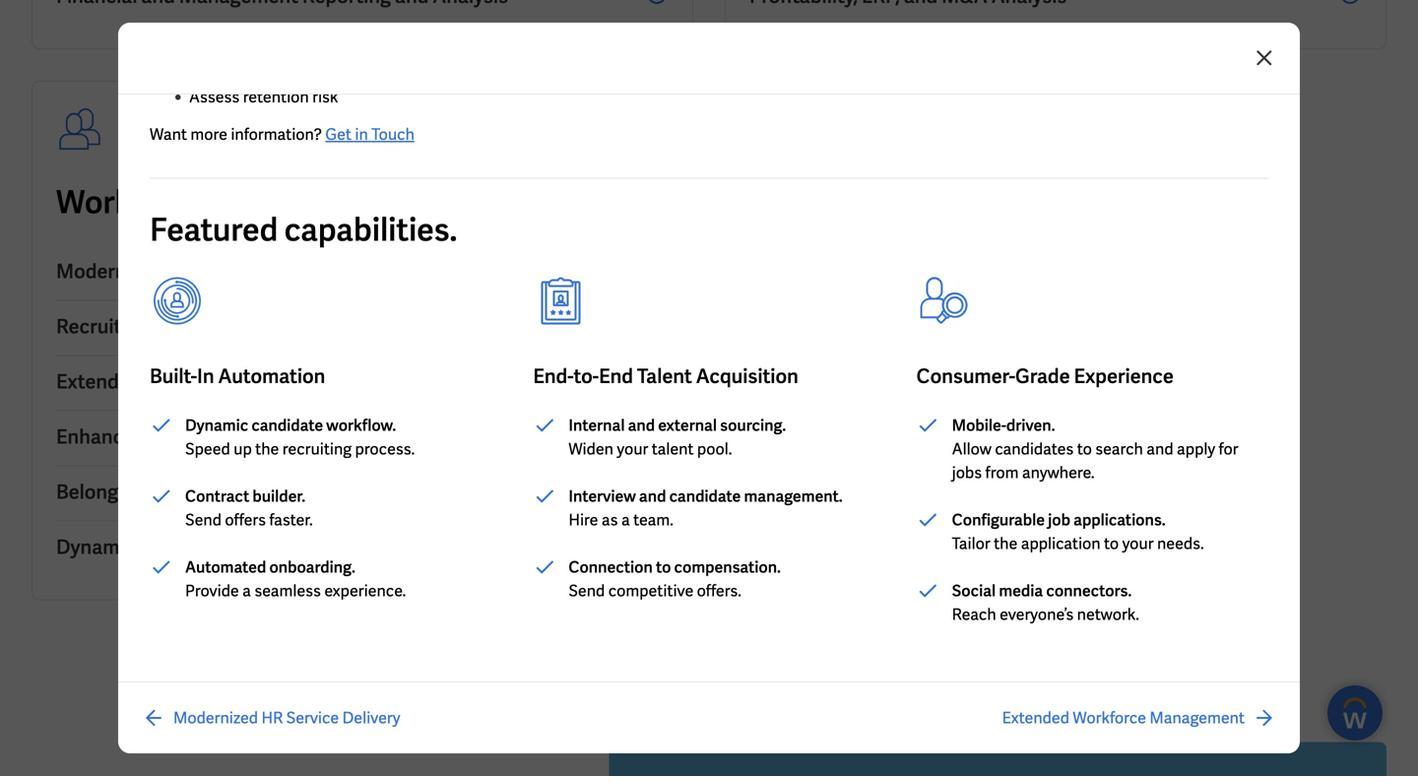 Task type: describe. For each thing, give the bounding box(es) containing it.
0 horizontal spatial extended workforce management button
[[56, 356, 669, 411]]

to inside connection to compensation. send competitive offers.
[[656, 557, 671, 578]]

recruiting
[[283, 439, 352, 460]]

management.
[[744, 486, 843, 507]]

and for internal and external sourcing. widen your talent pool.
[[628, 415, 655, 436]]

media
[[999, 581, 1043, 601]]

information?
[[231, 124, 322, 145]]

interview
[[569, 486, 636, 507]]

recruit and onboard
[[56, 314, 242, 339]]

capabilities.
[[284, 209, 457, 250]]

0 vertical spatial delivery
[[268, 259, 342, 284]]

candidate inside dynamic candidate workflow. speed up the recruiting process.
[[252, 415, 323, 436]]

1 vertical spatial workforce
[[145, 369, 239, 394]]

widen
[[569, 439, 614, 460]]

hr inside the featured capabilities. dialog
[[261, 708, 283, 728]]

contract
[[185, 486, 249, 507]]

pool.
[[697, 439, 732, 460]]

end-to-end talent acquisition
[[533, 363, 799, 389]]

seamless
[[254, 581, 321, 601]]

anywhere.
[[1022, 462, 1095, 483]]

tailor
[[952, 533, 991, 554]]

from
[[986, 462, 1019, 483]]

want
[[150, 124, 187, 145]]

assess
[[189, 87, 240, 107]]

enhanced employee experience
[[56, 424, 341, 450]]

and inside mobile-driven. allow candidates to search and apply for jobs from anywhere.
[[1147, 439, 1174, 460]]

a inside interview and candidate management. hire as a team.
[[621, 510, 630, 530]]

0 horizontal spatial hr
[[167, 259, 194, 284]]

to-
[[574, 363, 599, 389]]

driven.
[[1007, 415, 1055, 436]]

dynamic for dynamic candidate workflow. speed up the recruiting process.
[[185, 415, 248, 436]]

more
[[190, 124, 227, 145]]

candidates
[[995, 439, 1074, 460]]

your inside internal and external sourcing. widen your talent pool.
[[617, 439, 649, 460]]

grade
[[1016, 363, 1070, 389]]

automated onboarding. provide a seamless experience.
[[185, 557, 406, 601]]

0 vertical spatial for
[[212, 182, 253, 223]]

extended for left 'extended workforce management' 'button'
[[56, 369, 141, 394]]

recruit
[[56, 314, 121, 339]]

connection to compensation. send competitive offers.
[[569, 557, 781, 601]]

jobs
[[952, 462, 982, 483]]

offers
[[225, 510, 266, 530]]

risk
[[312, 87, 338, 107]]

compensation.
[[674, 557, 781, 578]]

curation
[[191, 534, 269, 560]]

social
[[952, 581, 996, 601]]

featured capabilities.
[[150, 209, 457, 250]]

future
[[314, 182, 407, 223]]

0 vertical spatial the
[[259, 182, 307, 223]]

network.
[[1077, 604, 1140, 625]]

end
[[599, 363, 633, 389]]

built-in automation
[[150, 363, 325, 389]]

offers.
[[697, 581, 742, 601]]

consumer-
[[917, 363, 1016, 389]]

interview and candidate management. hire as a team.
[[569, 486, 843, 530]]

social media connectors. reach everyone's network.
[[952, 581, 1140, 625]]

mobile-
[[952, 415, 1007, 436]]

service inside the featured capabilities. dialog
[[286, 708, 339, 728]]

internal and external sourcing. widen your talent pool.
[[569, 415, 786, 460]]

0 vertical spatial modernized
[[56, 259, 163, 284]]

retention
[[243, 87, 309, 107]]

connection
[[569, 557, 653, 578]]

job
[[1048, 510, 1071, 530]]

team.
[[634, 510, 674, 530]]

dynamic skills curation button
[[56, 522, 669, 576]]

management for 'extended workforce management' 'button' inside the featured capabilities. dialog
[[1150, 708, 1245, 728]]

modernized hr service delivery inside the featured capabilities. dialog
[[173, 708, 400, 728]]

acquisition
[[696, 363, 799, 389]]

experience for enhanced employee experience
[[241, 424, 341, 450]]

send inside connection to compensation. send competitive offers.
[[569, 581, 605, 601]]

and for interview and candidate management. hire as a team.
[[639, 486, 666, 507]]

built-
[[150, 363, 197, 389]]

builder.
[[253, 486, 306, 507]]

in
[[197, 363, 214, 389]]

provide
[[185, 581, 239, 601]]

reach
[[952, 604, 997, 625]]



Task type: vqa. For each thing, say whether or not it's contained in the screenshot.
Management inside Featured capabilities. dialog
yes



Task type: locate. For each thing, give the bounding box(es) containing it.
extended workforce management button inside the featured capabilities. dialog
[[1002, 706, 1277, 730]]

0 vertical spatial extended workforce management
[[56, 369, 362, 394]]

workflow.
[[326, 415, 396, 436]]

idc infobrief for tech image
[[609, 742, 1387, 776]]

1 vertical spatial candidate
[[669, 486, 741, 507]]

0 horizontal spatial dynamic
[[56, 534, 135, 560]]

1 vertical spatial management
[[1150, 708, 1245, 728]]

technology
[[449, 182, 613, 223]]

onboard
[[163, 314, 242, 339]]

1 vertical spatial service
[[286, 708, 339, 728]]

hire
[[569, 510, 598, 530]]

featured capabilities. dialog
[[0, 0, 1418, 776]]

search
[[1096, 439, 1143, 460]]

enhanced employee experience button
[[56, 411, 669, 466]]

0 vertical spatial your
[[617, 439, 649, 460]]

0 horizontal spatial extended
[[56, 369, 141, 394]]

talent
[[652, 439, 694, 460]]

as
[[602, 510, 618, 530]]

modernized hr service delivery button
[[56, 246, 669, 301], [142, 706, 400, 730]]

send down contract
[[185, 510, 222, 530]]

external
[[658, 415, 717, 436]]

contract builder. send offers faster.
[[185, 486, 313, 530]]

dynamic inside dynamic candidate workflow. speed up the recruiting process.
[[185, 415, 248, 436]]

onboarding.
[[269, 557, 355, 578]]

0 horizontal spatial experience
[[241, 424, 341, 450]]

2 vertical spatial to
[[656, 557, 671, 578]]

experience up builder.
[[241, 424, 341, 450]]

hr
[[167, 259, 194, 284], [261, 708, 283, 728]]

enhanced
[[56, 424, 146, 450]]

and for recruit and onboard
[[125, 314, 159, 339]]

a inside 'automated onboarding. provide a seamless experience.'
[[242, 581, 251, 601]]

0 horizontal spatial service
[[198, 259, 264, 284]]

for inside mobile-driven. allow candidates to search and apply for jobs from anywhere.
[[1219, 439, 1239, 460]]

candidate
[[252, 415, 323, 436], [669, 486, 741, 507]]

dynamic up speed
[[185, 415, 248, 436]]

1 horizontal spatial send
[[569, 581, 605, 601]]

workforce
[[56, 182, 206, 223], [145, 369, 239, 394], [1073, 708, 1147, 728]]

belonging
[[56, 479, 146, 505]]

consumer-grade experience
[[917, 363, 1174, 389]]

0 horizontal spatial a
[[242, 581, 251, 601]]

extended up enhanced
[[56, 369, 141, 394]]

delivery
[[268, 259, 342, 284], [342, 708, 400, 728]]

modernized inside the featured capabilities. dialog
[[173, 708, 258, 728]]

your
[[617, 439, 649, 460], [1123, 533, 1154, 554]]

modernized hr service delivery button for recruit and onboard
[[56, 246, 669, 301]]

candidate up 'recruiting'
[[252, 415, 323, 436]]

0 vertical spatial a
[[621, 510, 630, 530]]

0 vertical spatial management
[[243, 369, 362, 394]]

needs.
[[1157, 533, 1204, 554]]

your left talent on the left bottom of page
[[617, 439, 649, 460]]

0 horizontal spatial management
[[243, 369, 362, 394]]

a
[[621, 510, 630, 530], [242, 581, 251, 601]]

and up talent on the left bottom of page
[[628, 415, 655, 436]]

automated
[[185, 557, 266, 578]]

0 vertical spatial send
[[185, 510, 222, 530]]

0 vertical spatial service
[[198, 259, 264, 284]]

workforce for the future of technology
[[56, 182, 613, 223]]

workforce inside the featured capabilities. dialog
[[1073, 708, 1147, 728]]

extended workforce management button
[[56, 356, 669, 411], [1002, 706, 1277, 730]]

for down more at left
[[212, 182, 253, 223]]

modernized
[[56, 259, 163, 284], [173, 708, 258, 728]]

1 vertical spatial experience
[[241, 424, 341, 450]]

1 horizontal spatial delivery
[[342, 708, 400, 728]]

1 horizontal spatial management
[[1150, 708, 1245, 728]]

speed
[[185, 439, 230, 460]]

1 vertical spatial extended workforce management
[[1002, 708, 1245, 728]]

and inside interview and candidate management. hire as a team.
[[639, 486, 666, 507]]

modernized hr service delivery button inside the featured capabilities. dialog
[[142, 706, 400, 730]]

recruit and onboard button
[[56, 301, 669, 356]]

0 horizontal spatial delivery
[[268, 259, 342, 284]]

2 horizontal spatial to
[[1104, 533, 1119, 554]]

0 vertical spatial hr
[[167, 259, 194, 284]]

modernized hr service delivery
[[56, 259, 342, 284], [173, 708, 400, 728]]

send down connection
[[569, 581, 605, 601]]

competitive
[[608, 581, 694, 601]]

send inside contract builder. send offers faster.
[[185, 510, 222, 530]]

the down configurable
[[994, 533, 1018, 554]]

up
[[234, 439, 252, 460]]

1 horizontal spatial extended
[[1002, 708, 1070, 728]]

and inside internal and external sourcing. widen your talent pool.
[[628, 415, 655, 436]]

1 vertical spatial for
[[1219, 439, 1239, 460]]

connectors.
[[1046, 581, 1132, 601]]

automation
[[218, 363, 325, 389]]

process.
[[355, 439, 415, 460]]

to down applications.
[[1104, 533, 1119, 554]]

1 vertical spatial extended workforce management button
[[1002, 706, 1277, 730]]

to
[[1077, 439, 1092, 460], [1104, 533, 1119, 554], [656, 557, 671, 578]]

management
[[243, 369, 362, 394], [1150, 708, 1245, 728]]

for right apply
[[1219, 439, 1239, 460]]

of
[[414, 182, 443, 223]]

and up the team.
[[639, 486, 666, 507]]

1 vertical spatial your
[[1123, 533, 1154, 554]]

everyone's
[[1000, 604, 1074, 625]]

1 horizontal spatial your
[[1123, 533, 1154, 554]]

the inside dynamic candidate workflow. speed up the recruiting process.
[[255, 439, 279, 460]]

1 vertical spatial to
[[1104, 533, 1119, 554]]

0 horizontal spatial candidate
[[252, 415, 323, 436]]

applications.
[[1074, 510, 1166, 530]]

configurable
[[952, 510, 1045, 530]]

0 vertical spatial experience
[[1074, 363, 1174, 389]]

assess retention risk
[[189, 87, 338, 107]]

2 vertical spatial the
[[994, 533, 1018, 554]]

0 horizontal spatial for
[[212, 182, 253, 223]]

candidate down pool. at the bottom of the page
[[669, 486, 741, 507]]

and inside 'button'
[[125, 314, 159, 339]]

0 vertical spatial extended workforce management button
[[56, 356, 669, 411]]

0 vertical spatial workforce
[[56, 182, 206, 223]]

service
[[198, 259, 264, 284], [286, 708, 339, 728]]

0 vertical spatial extended
[[56, 369, 141, 394]]

0 horizontal spatial send
[[185, 510, 222, 530]]

1 vertical spatial extended
[[1002, 708, 1070, 728]]

2 vertical spatial workforce
[[1073, 708, 1147, 728]]

1 horizontal spatial experience
[[1074, 363, 1174, 389]]

delivery inside the featured capabilities. dialog
[[342, 708, 400, 728]]

modernized hr service delivery button for extended workforce management
[[142, 706, 400, 730]]

0 vertical spatial candidate
[[252, 415, 323, 436]]

dynamic skills curation
[[56, 534, 269, 560]]

1 vertical spatial the
[[255, 439, 279, 460]]

0 vertical spatial dynamic
[[185, 415, 248, 436]]

candidate inside interview and candidate management. hire as a team.
[[669, 486, 741, 507]]

experience.
[[324, 581, 406, 601]]

1 vertical spatial hr
[[261, 708, 283, 728]]

0 horizontal spatial to
[[656, 557, 671, 578]]

and left contract
[[150, 479, 184, 505]]

1 vertical spatial modernized
[[173, 708, 258, 728]]

send
[[185, 510, 222, 530], [569, 581, 605, 601]]

1 horizontal spatial hr
[[261, 708, 283, 728]]

mobile-driven. allow candidates to search and apply for jobs from anywhere.
[[952, 415, 1239, 483]]

0 vertical spatial modernized hr service delivery
[[56, 259, 342, 284]]

1 vertical spatial a
[[242, 581, 251, 601]]

configurable job applications. tailor the application to your needs.
[[952, 510, 1204, 554]]

0 vertical spatial modernized hr service delivery button
[[56, 246, 669, 301]]

1 horizontal spatial for
[[1219, 439, 1239, 460]]

0 vertical spatial to
[[1077, 439, 1092, 460]]

end-
[[533, 363, 574, 389]]

the right up
[[255, 439, 279, 460]]

employee
[[150, 424, 237, 450]]

for
[[212, 182, 253, 223], [1219, 439, 1239, 460]]

1 vertical spatial modernized hr service delivery
[[173, 708, 400, 728]]

extended workforce management inside the featured capabilities. dialog
[[1002, 708, 1245, 728]]

internal
[[569, 415, 625, 436]]

a down 'automated'
[[242, 581, 251, 601]]

a right "as" on the left bottom
[[621, 510, 630, 530]]

0 horizontal spatial your
[[617, 439, 649, 460]]

your down applications.
[[1123, 533, 1154, 554]]

want more information? get in touch
[[150, 124, 415, 145]]

and left apply
[[1147, 439, 1174, 460]]

in
[[355, 124, 368, 145]]

skills
[[139, 534, 187, 560]]

featured
[[150, 209, 278, 250]]

1 horizontal spatial service
[[286, 708, 339, 728]]

touch
[[372, 124, 415, 145]]

to inside mobile-driven. allow candidates to search and apply for jobs from anywhere.
[[1077, 439, 1092, 460]]

1 horizontal spatial candidate
[[669, 486, 741, 507]]

experience
[[1074, 363, 1174, 389], [241, 424, 341, 450]]

talent
[[637, 363, 692, 389]]

belonging and diversity button
[[56, 466, 669, 522]]

extended for 'extended workforce management' 'button' inside the featured capabilities. dialog
[[1002, 708, 1070, 728]]

1 horizontal spatial extended workforce management button
[[1002, 706, 1277, 730]]

and for belonging and diversity
[[150, 479, 184, 505]]

faster.
[[269, 510, 313, 530]]

1 horizontal spatial modernized
[[173, 708, 258, 728]]

experience inside the featured capabilities. dialog
[[1074, 363, 1174, 389]]

the inside configurable job applications. tailor the application to your needs.
[[994, 533, 1018, 554]]

management inside the featured capabilities. dialog
[[1150, 708, 1245, 728]]

dynamic inside button
[[56, 534, 135, 560]]

0 horizontal spatial extended workforce management
[[56, 369, 362, 394]]

1 vertical spatial modernized hr service delivery button
[[142, 706, 400, 730]]

to inside configurable job applications. tailor the application to your needs.
[[1104, 533, 1119, 554]]

extended inside the featured capabilities. dialog
[[1002, 708, 1070, 728]]

dynamic candidate workflow. speed up the recruiting process.
[[185, 415, 415, 460]]

belonging and diversity
[[56, 479, 267, 505]]

1 vertical spatial delivery
[[342, 708, 400, 728]]

extended workforce management
[[56, 369, 362, 394], [1002, 708, 1245, 728]]

to up competitive
[[656, 557, 671, 578]]

1 horizontal spatial extended workforce management
[[1002, 708, 1245, 728]]

1 vertical spatial dynamic
[[56, 534, 135, 560]]

dynamic for dynamic skills curation
[[56, 534, 135, 560]]

experience up search
[[1074, 363, 1174, 389]]

the down want more information? get in touch
[[259, 182, 307, 223]]

experience inside button
[[241, 424, 341, 450]]

1 vertical spatial send
[[569, 581, 605, 601]]

extended up the idc infobrief for tech image
[[1002, 708, 1070, 728]]

and right recruit
[[125, 314, 159, 339]]

1 horizontal spatial to
[[1077, 439, 1092, 460]]

get in touch link
[[325, 124, 415, 145]]

management for left 'extended workforce management' 'button'
[[243, 369, 362, 394]]

sourcing.
[[720, 415, 786, 436]]

apply
[[1177, 439, 1216, 460]]

0 horizontal spatial modernized
[[56, 259, 163, 284]]

your inside configurable job applications. tailor the application to your needs.
[[1123, 533, 1154, 554]]

and inside button
[[150, 479, 184, 505]]

1 horizontal spatial a
[[621, 510, 630, 530]]

1 horizontal spatial dynamic
[[185, 415, 248, 436]]

to left search
[[1077, 439, 1092, 460]]

get
[[325, 124, 352, 145]]

dynamic down "belonging"
[[56, 534, 135, 560]]

experience for consumer-grade experience
[[1074, 363, 1174, 389]]

application
[[1021, 533, 1101, 554]]



